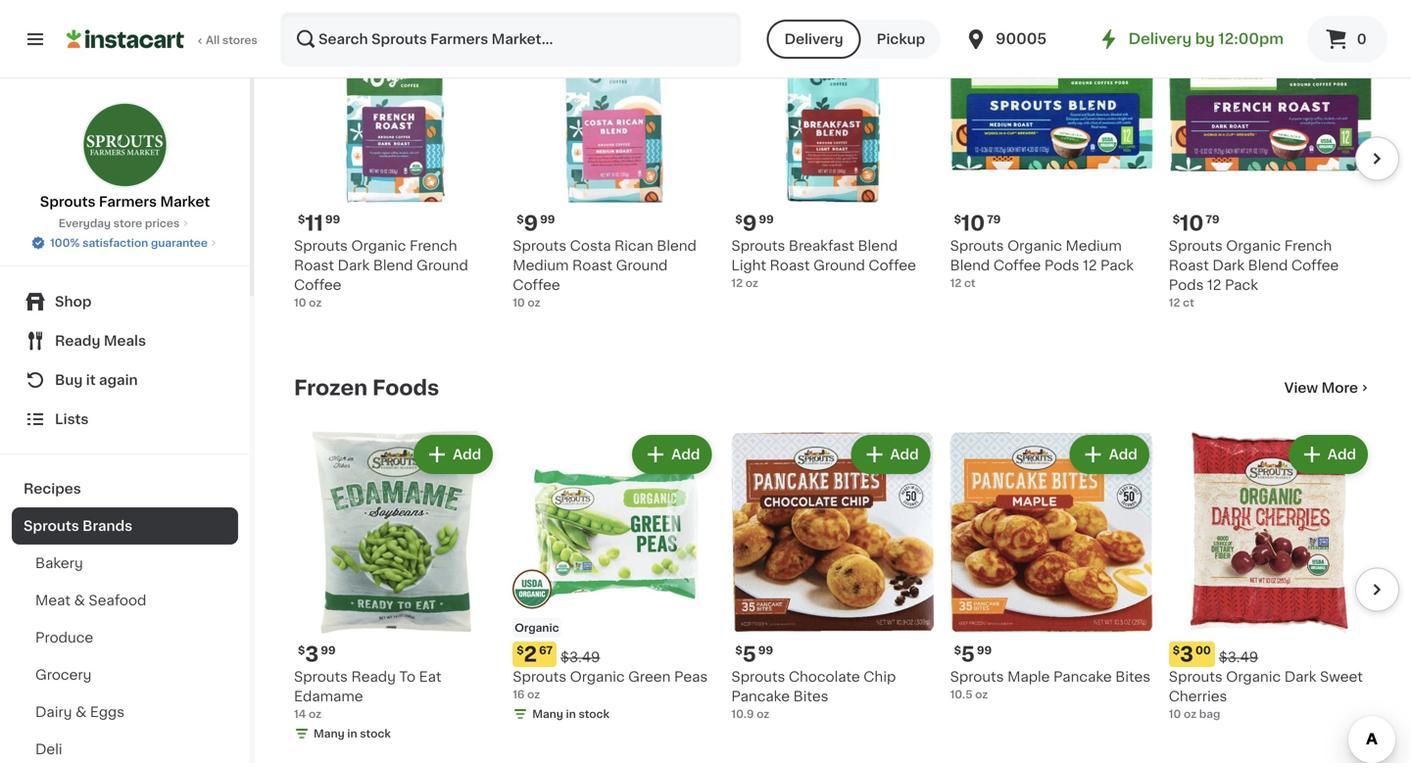 Task type: vqa. For each thing, say whether or not it's contained in the screenshot.
yams
no



Task type: describe. For each thing, give the bounding box(es) containing it.
oz inside sprouts costa rican blend medium roast ground coffee 10 oz
[[528, 298, 540, 308]]

9 for sprouts costa rican blend medium roast ground coffee
[[524, 213, 538, 234]]

99 for sprouts breakfast blend light roast ground coffee
[[759, 214, 774, 225]]

00
[[1196, 645, 1211, 656]]

delivery by 12:00pm link
[[1097, 27, 1284, 51]]

guarantee
[[151, 238, 208, 248]]

deli link
[[12, 731, 238, 763]]

$ inside $ 2 67 $3.49 sprouts organic green peas 16 oz
[[517, 645, 524, 656]]

roast inside sprouts costa rican blend medium roast ground coffee 10 oz
[[572, 259, 612, 273]]

meals
[[104, 334, 146, 348]]

to
[[399, 670, 416, 684]]

90005 button
[[964, 12, 1082, 67]]

cherries
[[1169, 690, 1227, 704]]

10.9
[[731, 709, 754, 720]]

bites inside sprouts maple pancake bites 10.5 oz
[[1115, 670, 1151, 684]]

produce link
[[12, 619, 238, 657]]

in for 2
[[566, 709, 576, 720]]

view
[[1284, 381, 1318, 395]]

satisfaction
[[82, 238, 148, 248]]

100% satisfaction guarantee button
[[30, 231, 219, 251]]

$ for sprouts costa rican blend medium roast ground coffee
[[517, 214, 524, 225]]

0
[[1357, 32, 1367, 46]]

0 button
[[1307, 16, 1388, 63]]

all
[[206, 35, 220, 46]]

organic inside $ 3 00 $3.49 sprouts organic dark sweet cherries 10 oz bag
[[1226, 670, 1281, 684]]

ground inside sprouts breakfast blend light roast ground coffee 12 oz
[[813, 259, 865, 273]]

$ 11 99
[[298, 213, 340, 234]]

again
[[99, 373, 138, 387]]

peas
[[674, 670, 708, 684]]

organic inside sprouts organic french roast dark blend coffee pods 12 pack 12 ct
[[1226, 239, 1281, 253]]

99 for sprouts costa rican blend medium roast ground coffee
[[540, 214, 555, 225]]

sweet
[[1320, 670, 1363, 684]]

shop link
[[12, 282, 238, 321]]

coffee inside sprouts organic french roast dark blend coffee pods 12 pack 12 ct
[[1291, 259, 1339, 273]]

79 for dark
[[1206, 214, 1220, 225]]

organic inside the "sprouts organic french roast dark blend ground coffee 10 oz"
[[351, 239, 406, 253]]

everyday
[[59, 218, 111, 229]]

seafood
[[89, 594, 146, 608]]

add for sprouts organic green peas
[[671, 448, 700, 462]]

add for sprouts costa rican blend medium roast ground coffee
[[671, 17, 700, 30]]

& for dairy
[[76, 706, 87, 719]]

ready meals link
[[12, 321, 238, 361]]

bakery
[[35, 557, 83, 570]]

by
[[1195, 32, 1215, 46]]

oz inside sprouts ready to eat edamame 14 oz
[[309, 709, 322, 720]]

$ for sprouts ready to eat edamame
[[298, 645, 305, 656]]

10.5
[[950, 690, 973, 700]]

pods inside sprouts organic french roast dark blend coffee pods 12 pack 12 ct
[[1169, 278, 1204, 292]]

sprouts for sprouts organic french roast dark blend coffee pods 12 pack 12 ct
[[1169, 239, 1223, 253]]

add button for sprouts maple pancake bites
[[1072, 437, 1147, 472]]

sprouts farmers market link
[[40, 102, 210, 212]]

deli
[[35, 743, 62, 756]]

oz inside the "sprouts organic french roast dark blend ground coffee 10 oz"
[[309, 298, 322, 308]]

sprouts farmers market logo image
[[82, 102, 168, 188]]

eat
[[419, 670, 441, 684]]

add for sprouts breakfast blend light roast ground coffee
[[890, 17, 919, 30]]

prices
[[145, 218, 180, 229]]

frozen
[[294, 378, 368, 398]]

many in stock for ready
[[314, 729, 391, 740]]

$3.00 original price: $3.49 element
[[1169, 642, 1372, 668]]

pickup button
[[861, 20, 941, 59]]

french for 10
[[1284, 239, 1332, 253]]

lists link
[[12, 400, 238, 439]]

add button for sprouts organic french roast dark blend ground coffee
[[415, 6, 491, 41]]

grocery link
[[12, 657, 238, 694]]

delivery by 12:00pm
[[1129, 32, 1284, 46]]

add for sprouts organic french roast dark blend ground coffee
[[453, 17, 481, 30]]

coffee inside sprouts breakfast blend light roast ground coffee 12 oz
[[869, 259, 916, 273]]

pack inside sprouts organic french roast dark blend coffee pods 12 pack 12 ct
[[1225, 278, 1258, 292]]

roast inside the "sprouts organic french roast dark blend ground coffee 10 oz"
[[294, 259, 334, 273]]

all stores
[[206, 35, 257, 46]]

90005
[[996, 32, 1047, 46]]

$ 2 67 $3.49 sprouts organic green peas 16 oz
[[513, 644, 708, 700]]

eggs
[[90, 706, 124, 719]]

frozen foods link
[[294, 376, 439, 400]]

meat
[[35, 594, 71, 608]]

$ 5 99 for sprouts maple pancake bites
[[954, 644, 992, 665]]

ready meals button
[[12, 321, 238, 361]]

breakfast
[[789, 239, 854, 253]]

3 for sprouts organic dark sweet cherries
[[1180, 644, 1194, 665]]

ct inside the sprouts organic  medium blend coffee pods 12 pack 12 ct
[[964, 278, 976, 289]]

$ 3 99
[[298, 644, 336, 665]]

sprouts ready to eat edamame 14 oz
[[294, 670, 441, 720]]

oz inside sprouts chocolate chip pancake bites 10.9 oz
[[757, 709, 769, 720]]

coffee inside sprouts costa rican blend medium roast ground coffee 10 oz
[[513, 278, 560, 292]]

it
[[86, 373, 96, 387]]

$ for sprouts organic french roast dark blend coffee pods 12 pack
[[1173, 214, 1180, 225]]

dairy
[[35, 706, 72, 719]]

oz inside $ 3 00 $3.49 sprouts organic dark sweet cherries 10 oz bag
[[1184, 709, 1197, 720]]

green
[[628, 670, 671, 684]]

item carousel region containing 11
[[294, 0, 1399, 345]]

recipes
[[24, 482, 81, 496]]

14
[[294, 709, 306, 720]]

delivery button
[[767, 20, 861, 59]]

add for sprouts organic french roast dark blend coffee pods 12 pack
[[1328, 17, 1356, 30]]

pickup
[[877, 32, 925, 46]]

pack inside the sprouts organic  medium blend coffee pods 12 pack 12 ct
[[1100, 259, 1134, 273]]

sprouts for sprouts chocolate chip pancake bites 10.9 oz
[[731, 670, 785, 684]]

farmers
[[99, 195, 157, 209]]

sprouts farmers market
[[40, 195, 210, 209]]

12 inside sprouts breakfast blend light roast ground coffee 12 oz
[[731, 278, 743, 289]]

chip
[[864, 670, 896, 684]]

market
[[160, 195, 210, 209]]

ground for 9
[[616, 259, 668, 273]]

organic inside $ 2 67 $3.49 sprouts organic green peas 16 oz
[[570, 670, 625, 684]]

stores
[[222, 35, 257, 46]]

add button for sprouts breakfast blend light roast ground coffee
[[853, 6, 929, 41]]

bag
[[1199, 709, 1220, 720]]

everyday store prices
[[59, 218, 180, 229]]

delivery for delivery by 12:00pm
[[1129, 32, 1192, 46]]

view more
[[1284, 381, 1358, 395]]

many for 2
[[532, 709, 563, 720]]

add for sprouts ready to eat edamame
[[453, 448, 481, 462]]

medium inside the sprouts organic  medium blend coffee pods 12 pack 12 ct
[[1066, 239, 1122, 253]]

$ 3 00 $3.49 sprouts organic dark sweet cherries 10 oz bag
[[1169, 644, 1363, 720]]

roast inside sprouts breakfast blend light roast ground coffee 12 oz
[[770, 259, 810, 273]]

$3.49 for 3
[[1219, 651, 1258, 665]]

sprouts for sprouts organic  medium blend coffee pods 12 pack 12 ct
[[950, 239, 1004, 253]]

ready inside popup button
[[55, 334, 100, 348]]

pods inside the sprouts organic  medium blend coffee pods 12 pack 12 ct
[[1044, 259, 1079, 273]]

79 for coffee
[[987, 214, 1001, 225]]

french for 11
[[410, 239, 457, 253]]

$ for sprouts breakfast blend light roast ground coffee
[[735, 214, 743, 225]]

costa
[[570, 239, 611, 253]]

pancake inside sprouts maple pancake bites 10.5 oz
[[1053, 670, 1112, 684]]

11
[[305, 213, 323, 234]]

100%
[[50, 238, 80, 248]]

add for sprouts organic  medium blend coffee pods 12 pack
[[1109, 17, 1137, 30]]

sprouts for sprouts organic french roast dark blend ground coffee 10 oz
[[294, 239, 348, 253]]

buy
[[55, 373, 83, 387]]

sprouts brands
[[24, 519, 132, 533]]

add button for sprouts organic french roast dark blend coffee pods 12 pack
[[1290, 6, 1366, 41]]

light
[[731, 259, 766, 273]]

sprouts costa rican blend medium roast ground coffee 10 oz
[[513, 239, 697, 308]]

sprouts inside $ 3 00 $3.49 sprouts organic dark sweet cherries 10 oz bag
[[1169, 670, 1223, 684]]

buy it again
[[55, 373, 138, 387]]



Task type: locate. For each thing, give the bounding box(es) containing it.
$3.49 right 00 on the right of page
[[1219, 651, 1258, 665]]

many in stock for 2
[[532, 709, 610, 720]]

oz
[[745, 278, 758, 289], [309, 298, 322, 308], [528, 298, 540, 308], [527, 690, 540, 700], [975, 690, 988, 700], [309, 709, 322, 720], [757, 709, 769, 720], [1184, 709, 1197, 720]]

1 3 from the left
[[305, 644, 319, 665]]

2 $ 10 79 from the left
[[1173, 213, 1220, 234]]

1 horizontal spatial pancake
[[1053, 670, 1112, 684]]

1 $3.49 from the left
[[561, 651, 600, 665]]

2 5 from the left
[[961, 644, 975, 665]]

french inside the "sprouts organic french roast dark blend ground coffee 10 oz"
[[410, 239, 457, 253]]

1 vertical spatial many
[[314, 729, 345, 740]]

12
[[1083, 259, 1097, 273], [731, 278, 743, 289], [950, 278, 962, 289], [1207, 278, 1221, 292], [1169, 298, 1180, 308]]

1 ground from the left
[[417, 259, 468, 273]]

1 vertical spatial in
[[347, 729, 357, 740]]

$
[[298, 214, 305, 225], [735, 214, 743, 225], [517, 214, 524, 225], [954, 214, 961, 225], [1173, 214, 1180, 225], [298, 645, 305, 656], [735, 645, 743, 656], [517, 645, 524, 656], [954, 645, 961, 656], [1173, 645, 1180, 656]]

2 horizontal spatial ground
[[813, 259, 865, 273]]

in down sprouts ready to eat edamame 14 oz
[[347, 729, 357, 740]]

item carousel region containing 3
[[294, 423, 1399, 763]]

5 up '10.5'
[[961, 644, 975, 665]]

1 horizontal spatial in
[[566, 709, 576, 720]]

oz inside $ 2 67 $3.49 sprouts organic green peas 16 oz
[[527, 690, 540, 700]]

sprouts inside $ 2 67 $3.49 sprouts organic green peas 16 oz
[[513, 670, 566, 684]]

$ 5 99 for sprouts chocolate chip pancake bites
[[735, 644, 773, 665]]

meat & seafood
[[35, 594, 146, 608]]

0 vertical spatial medium
[[1066, 239, 1122, 253]]

$ inside $ 3 99
[[298, 645, 305, 656]]

blend inside sprouts costa rican blend medium roast ground coffee 10 oz
[[657, 239, 697, 253]]

1 horizontal spatial ready
[[351, 670, 396, 684]]

2 $ 9 99 from the left
[[517, 213, 555, 234]]

1 $ 9 99 from the left
[[735, 213, 774, 234]]

store
[[113, 218, 142, 229]]

1 horizontal spatial dark
[[1212, 259, 1245, 273]]

in inside product 'group'
[[566, 709, 576, 720]]

ct inside sprouts organic french roast dark blend coffee pods 12 pack 12 ct
[[1183, 298, 1194, 308]]

1 79 from the left
[[987, 214, 1001, 225]]

3 inside $ 3 00 $3.49 sprouts organic dark sweet cherries 10 oz bag
[[1180, 644, 1194, 665]]

add button for sprouts organic green peas
[[634, 437, 710, 472]]

1 horizontal spatial 79
[[1206, 214, 1220, 225]]

sprouts organic french roast dark blend coffee pods 12 pack 12 ct
[[1169, 239, 1339, 308]]

many down 2
[[532, 709, 563, 720]]

$ for sprouts organic  medium blend coffee pods 12 pack
[[954, 214, 961, 225]]

sprouts inside sprouts ready to eat edamame 14 oz
[[294, 670, 348, 684]]

many inside product 'group'
[[532, 709, 563, 720]]

meat & seafood link
[[12, 582, 238, 619]]

$ 9 99 up light
[[735, 213, 774, 234]]

9 up sprouts costa rican blend medium roast ground coffee 10 oz
[[524, 213, 538, 234]]

79 up the sprouts organic  medium blend coffee pods 12 pack 12 ct
[[987, 214, 1001, 225]]

frozen foods
[[294, 378, 439, 398]]

sprouts inside the sprouts organic  medium blend coffee pods 12 pack 12 ct
[[950, 239, 1004, 253]]

brands
[[82, 519, 132, 533]]

99 up sprouts costa rican blend medium roast ground coffee 10 oz
[[540, 214, 555, 225]]

sprouts inside sprouts breakfast blend light roast ground coffee 12 oz
[[731, 239, 785, 253]]

1 vertical spatial ready
[[351, 670, 396, 684]]

stock for 2
[[579, 709, 610, 720]]

0 vertical spatial many
[[532, 709, 563, 720]]

$ inside $ 3 00 $3.49 sprouts organic dark sweet cherries 10 oz bag
[[1173, 645, 1180, 656]]

99 up sprouts chocolate chip pancake bites 10.9 oz
[[758, 645, 773, 656]]

1 vertical spatial pack
[[1225, 278, 1258, 292]]

99 inside $ 3 99
[[321, 645, 336, 656]]

sprouts inside 'link'
[[40, 195, 96, 209]]

1 vertical spatial item carousel region
[[294, 423, 1399, 763]]

many for ready
[[314, 729, 345, 740]]

add for sprouts maple pancake bites
[[1109, 448, 1137, 462]]

medium
[[1066, 239, 1122, 253], [513, 259, 569, 273]]

in for ready
[[347, 729, 357, 740]]

add button
[[415, 6, 491, 41], [634, 6, 710, 41], [853, 6, 929, 41], [1072, 6, 1147, 41], [1290, 6, 1366, 41], [415, 437, 491, 472], [634, 437, 710, 472], [853, 437, 929, 472], [1072, 437, 1147, 472], [1290, 437, 1366, 472]]

dark inside the "sprouts organic french roast dark blend ground coffee 10 oz"
[[338, 259, 370, 273]]

item carousel region
[[294, 0, 1399, 345], [294, 423, 1399, 763]]

blend
[[858, 239, 898, 253], [657, 239, 697, 253], [373, 259, 413, 273], [950, 259, 990, 273], [1248, 259, 1288, 273]]

10
[[961, 213, 985, 234], [1180, 213, 1204, 234], [294, 298, 306, 308], [513, 298, 525, 308], [1169, 709, 1181, 720]]

add button for sprouts chocolate chip pancake bites
[[853, 437, 929, 472]]

1 vertical spatial bites
[[793, 690, 828, 704]]

0 vertical spatial many in stock
[[532, 709, 610, 720]]

0 horizontal spatial in
[[347, 729, 357, 740]]

add button for sprouts organic  medium blend coffee pods 12 pack
[[1072, 6, 1147, 41]]

1 vertical spatial &
[[76, 706, 87, 719]]

1 horizontal spatial $3.49
[[1219, 651, 1258, 665]]

all stores link
[[67, 12, 259, 67]]

16
[[513, 690, 525, 700]]

$3.49 inside $ 2 67 $3.49 sprouts organic green peas 16 oz
[[561, 651, 600, 665]]

dark for 10
[[1212, 259, 1245, 273]]

99 up the 'edamame'
[[321, 645, 336, 656]]

instacart logo image
[[67, 27, 184, 51]]

pancake
[[1053, 670, 1112, 684], [731, 690, 790, 704]]

$ for sprouts organic french roast dark blend ground coffee
[[298, 214, 305, 225]]

$3.49 inside $ 3 00 $3.49 sprouts organic dark sweet cherries 10 oz bag
[[1219, 651, 1258, 665]]

service type group
[[767, 20, 941, 59]]

99 inside $ 11 99
[[325, 214, 340, 225]]

roast inside sprouts organic french roast dark blend coffee pods 12 pack 12 ct
[[1169, 259, 1209, 273]]

1 horizontal spatial stock
[[579, 709, 610, 720]]

many in stock down sprouts ready to eat edamame 14 oz
[[314, 729, 391, 740]]

bakery link
[[12, 545, 238, 582]]

$ 9 99 for sprouts breakfast blend light roast ground coffee
[[735, 213, 774, 234]]

99 for sprouts ready to eat edamame
[[321, 645, 336, 656]]

0 horizontal spatial dark
[[338, 259, 370, 273]]

1 horizontal spatial medium
[[1066, 239, 1122, 253]]

2
[[524, 644, 537, 665]]

0 horizontal spatial 3
[[305, 644, 319, 665]]

5 for sprouts maple pancake bites
[[961, 644, 975, 665]]

0 horizontal spatial 5
[[743, 644, 756, 665]]

1 horizontal spatial 5
[[961, 644, 975, 665]]

bites inside sprouts chocolate chip pancake bites 10.9 oz
[[793, 690, 828, 704]]

recipes link
[[12, 470, 238, 508]]

add for sprouts chocolate chip pancake bites
[[890, 448, 919, 462]]

grocery
[[35, 668, 92, 682]]

product group containing 11
[[294, 0, 497, 311]]

0 horizontal spatial many in stock
[[314, 729, 391, 740]]

ready inside sprouts ready to eat edamame 14 oz
[[351, 670, 396, 684]]

1 $ 10 79 from the left
[[954, 213, 1001, 234]]

12:00pm
[[1218, 32, 1284, 46]]

coffee inside the sprouts organic  medium blend coffee pods 12 pack 12 ct
[[993, 259, 1041, 273]]

sprouts brands link
[[12, 508, 238, 545]]

1 french from the left
[[410, 239, 457, 253]]

None search field
[[280, 12, 741, 67]]

maple
[[1007, 670, 1050, 684]]

sprouts for sprouts ready to eat edamame 14 oz
[[294, 670, 348, 684]]

1 $ 5 99 from the left
[[735, 644, 773, 665]]

2 $3.49 from the left
[[1219, 651, 1258, 665]]

organic inside the sprouts organic  medium blend coffee pods 12 pack 12 ct
[[1007, 239, 1062, 253]]

99 up light
[[759, 214, 774, 225]]

1 vertical spatial pancake
[[731, 690, 790, 704]]

add for sprouts organic dark sweet cherries
[[1328, 448, 1356, 462]]

item badge image
[[513, 570, 552, 609]]

sprouts chocolate chip pancake bites 10.9 oz
[[731, 670, 896, 720]]

foods
[[372, 378, 439, 398]]

2 item carousel region from the top
[[294, 423, 1399, 763]]

sprouts for sprouts costa rican blend medium roast ground coffee 10 oz
[[513, 239, 566, 253]]

everyday store prices link
[[59, 216, 191, 231]]

1 horizontal spatial many in stock
[[532, 709, 610, 720]]

sprouts for sprouts farmers market
[[40, 195, 96, 209]]

1 roast from the left
[[294, 259, 334, 273]]

coffee inside the "sprouts organic french roast dark blend ground coffee 10 oz"
[[294, 278, 341, 292]]

sprouts breakfast blend light roast ground coffee 12 oz
[[731, 239, 916, 289]]

3 for 3
[[305, 644, 319, 665]]

blend inside the sprouts organic  medium blend coffee pods 12 pack 12 ct
[[950, 259, 990, 273]]

many in stock inside product 'group'
[[532, 709, 610, 720]]

0 horizontal spatial medium
[[513, 259, 569, 273]]

lists
[[55, 413, 89, 426]]

99
[[325, 214, 340, 225], [759, 214, 774, 225], [540, 214, 555, 225], [321, 645, 336, 656], [758, 645, 773, 656], [977, 645, 992, 656]]

2 $ 5 99 from the left
[[954, 644, 992, 665]]

2 roast from the left
[[770, 259, 810, 273]]

oz inside sprouts breakfast blend light roast ground coffee 12 oz
[[745, 278, 758, 289]]

99 up sprouts maple pancake bites 10.5 oz on the right bottom
[[977, 645, 992, 656]]

sprouts organic french roast dark blend ground coffee 10 oz
[[294, 239, 468, 308]]

1 horizontal spatial ct
[[1183, 298, 1194, 308]]

10 inside $ 3 00 $3.49 sprouts organic dark sweet cherries 10 oz bag
[[1169, 709, 1181, 720]]

$3.49 for 2
[[561, 651, 600, 665]]

$ 10 79 for sprouts organic  medium blend coffee pods 12 pack
[[954, 213, 1001, 234]]

delivery left "by"
[[1129, 32, 1192, 46]]

3
[[305, 644, 319, 665], [1180, 644, 1194, 665]]

sprouts inside sprouts costa rican blend medium roast ground coffee 10 oz
[[513, 239, 566, 253]]

$2.67 original price: $3.49 element
[[513, 642, 716, 668]]

delivery for delivery
[[784, 32, 843, 46]]

1 horizontal spatial 3
[[1180, 644, 1194, 665]]

delivery inside button
[[784, 32, 843, 46]]

many in stock
[[532, 709, 610, 720], [314, 729, 391, 740]]

$ 5 99 up '10.5'
[[954, 644, 992, 665]]

bites
[[1115, 670, 1151, 684], [793, 690, 828, 704]]

many down the 'edamame'
[[314, 729, 345, 740]]

2 ground from the left
[[813, 259, 865, 273]]

0 vertical spatial bites
[[1115, 670, 1151, 684]]

&
[[74, 594, 85, 608], [76, 706, 87, 719]]

sprouts
[[40, 195, 96, 209], [294, 239, 348, 253], [731, 239, 785, 253], [513, 239, 566, 253], [950, 239, 1004, 253], [1169, 239, 1223, 253], [24, 519, 79, 533], [294, 670, 348, 684], [731, 670, 785, 684], [513, 670, 566, 684], [950, 670, 1004, 684], [1169, 670, 1223, 684]]

0 horizontal spatial pack
[[1100, 259, 1134, 273]]

dairy & eggs
[[35, 706, 124, 719]]

blend inside sprouts organic french roast dark blend coffee pods 12 pack 12 ct
[[1248, 259, 1288, 273]]

0 horizontal spatial 9
[[524, 213, 538, 234]]

many in stock down $ 2 67 $3.49 sprouts organic green peas 16 oz
[[532, 709, 610, 720]]

french
[[410, 239, 457, 253], [1284, 239, 1332, 253]]

add
[[453, 17, 481, 30], [671, 17, 700, 30], [890, 17, 919, 30], [1109, 17, 1137, 30], [1328, 17, 1356, 30], [453, 448, 481, 462], [671, 448, 700, 462], [890, 448, 919, 462], [1109, 448, 1137, 462], [1328, 448, 1356, 462]]

delivery left pickup button
[[784, 32, 843, 46]]

0 horizontal spatial 79
[[987, 214, 1001, 225]]

1 vertical spatial pods
[[1169, 278, 1204, 292]]

stock for ready
[[360, 729, 391, 740]]

oz inside sprouts maple pancake bites 10.5 oz
[[975, 690, 988, 700]]

dark inside sprouts organic french roast dark blend coffee pods 12 pack 12 ct
[[1212, 259, 1245, 273]]

$ 10 79 for sprouts organic french roast dark blend coffee pods 12 pack
[[1173, 213, 1220, 234]]

2 79 from the left
[[1206, 214, 1220, 225]]

1 horizontal spatial $ 5 99
[[954, 644, 992, 665]]

coffee
[[869, 259, 916, 273], [993, 259, 1041, 273], [1291, 259, 1339, 273], [294, 278, 341, 292], [513, 278, 560, 292]]

0 horizontal spatial ct
[[964, 278, 976, 289]]

1 horizontal spatial $ 9 99
[[735, 213, 774, 234]]

1 horizontal spatial many
[[532, 709, 563, 720]]

view more link
[[1284, 378, 1372, 398]]

ready meals
[[55, 334, 146, 348]]

10 inside the "sprouts organic french roast dark blend ground coffee 10 oz"
[[294, 298, 306, 308]]

3 left 00 on the right of page
[[1180, 644, 1194, 665]]

0 horizontal spatial pancake
[[731, 690, 790, 704]]

67
[[539, 645, 553, 656]]

1 horizontal spatial bites
[[1115, 670, 1151, 684]]

& left eggs
[[76, 706, 87, 719]]

$ inside $ 11 99
[[298, 214, 305, 225]]

1 vertical spatial medium
[[513, 259, 569, 273]]

0 vertical spatial in
[[566, 709, 576, 720]]

100% satisfaction guarantee
[[50, 238, 208, 248]]

add button for sprouts organic dark sweet cherries
[[1290, 437, 1366, 472]]

delivery
[[1129, 32, 1192, 46], [784, 32, 843, 46]]

99 for sprouts chocolate chip pancake bites
[[758, 645, 773, 656]]

0 horizontal spatial ground
[[417, 259, 468, 273]]

0 horizontal spatial $ 5 99
[[735, 644, 773, 665]]

edamame
[[294, 690, 363, 704]]

3 up the 'edamame'
[[305, 644, 319, 665]]

0 vertical spatial item carousel region
[[294, 0, 1399, 345]]

medium inside sprouts costa rican blend medium roast ground coffee 10 oz
[[513, 259, 569, 273]]

dark for 11
[[338, 259, 370, 273]]

add button for sprouts costa rican blend medium roast ground coffee
[[634, 6, 710, 41]]

9 for sprouts breakfast blend light roast ground coffee
[[743, 213, 757, 234]]

1 vertical spatial ct
[[1183, 298, 1194, 308]]

ready left to
[[351, 670, 396, 684]]

0 horizontal spatial pods
[[1044, 259, 1079, 273]]

1 vertical spatial stock
[[360, 729, 391, 740]]

$ 10 79 up sprouts organic french roast dark blend coffee pods 12 pack 12 ct
[[1173, 213, 1220, 234]]

0 horizontal spatial $ 9 99
[[517, 213, 555, 234]]

99 for sprouts organic french roast dark blend ground coffee
[[325, 214, 340, 225]]

1 horizontal spatial pack
[[1225, 278, 1258, 292]]

2 9 from the left
[[524, 213, 538, 234]]

french inside sprouts organic french roast dark blend coffee pods 12 pack 12 ct
[[1284, 239, 1332, 253]]

0 horizontal spatial many
[[314, 729, 345, 740]]

0 vertical spatial pancake
[[1053, 670, 1112, 684]]

0 vertical spatial pods
[[1044, 259, 1079, 273]]

3 roast from the left
[[572, 259, 612, 273]]

stock down sprouts ready to eat edamame 14 oz
[[360, 729, 391, 740]]

in down $ 2 67 $3.49 sprouts organic green peas 16 oz
[[566, 709, 576, 720]]

pancake up "10.9"
[[731, 690, 790, 704]]

4 roast from the left
[[1169, 259, 1209, 273]]

0 horizontal spatial french
[[410, 239, 457, 253]]

$3.49 right "67"
[[561, 651, 600, 665]]

1 9 from the left
[[743, 213, 757, 234]]

sprouts inside sprouts organic french roast dark blend coffee pods 12 pack 12 ct
[[1169, 239, 1223, 253]]

1 horizontal spatial $ 10 79
[[1173, 213, 1220, 234]]

ground inside sprouts costa rican blend medium roast ground coffee 10 oz
[[616, 259, 668, 273]]

pancake right maple
[[1053, 670, 1112, 684]]

79 up sprouts organic french roast dark blend coffee pods 12 pack 12 ct
[[1206, 214, 1220, 225]]

$ 5 99 up "10.9"
[[735, 644, 773, 665]]

79
[[987, 214, 1001, 225], [1206, 214, 1220, 225]]

dark inside $ 3 00 $3.49 sprouts organic dark sweet cherries 10 oz bag
[[1284, 670, 1316, 684]]

0 vertical spatial stock
[[579, 709, 610, 720]]

1 item carousel region from the top
[[294, 0, 1399, 345]]

0 vertical spatial pack
[[1100, 259, 1134, 273]]

sprouts inside sprouts chocolate chip pancake bites 10.9 oz
[[731, 670, 785, 684]]

product group containing 2
[[513, 431, 716, 726]]

1 horizontal spatial delivery
[[1129, 32, 1192, 46]]

2 horizontal spatial dark
[[1284, 670, 1316, 684]]

product group
[[294, 0, 497, 311], [513, 0, 716, 311], [731, 0, 934, 291], [950, 0, 1153, 291], [1169, 0, 1372, 311], [294, 431, 497, 746], [513, 431, 716, 726], [731, 431, 934, 722], [950, 431, 1153, 703], [1169, 431, 1372, 722]]

sprouts inside the "sprouts organic french roast dark blend ground coffee 10 oz"
[[294, 239, 348, 253]]

$ for sprouts maple pancake bites
[[954, 645, 961, 656]]

sprouts for sprouts brands
[[24, 519, 79, 533]]

0 horizontal spatial $3.49
[[561, 651, 600, 665]]

5 for sprouts chocolate chip pancake bites
[[743, 644, 756, 665]]

& right meat
[[74, 594, 85, 608]]

ready
[[55, 334, 100, 348], [351, 670, 396, 684]]

1 horizontal spatial 9
[[743, 213, 757, 234]]

shop
[[55, 295, 92, 309]]

1 vertical spatial many in stock
[[314, 729, 391, 740]]

produce
[[35, 631, 93, 645]]

0 horizontal spatial $ 10 79
[[954, 213, 1001, 234]]

0 horizontal spatial ready
[[55, 334, 100, 348]]

rican
[[614, 239, 653, 253]]

buy it again link
[[12, 361, 238, 400]]

& for meat
[[74, 594, 85, 608]]

0 horizontal spatial stock
[[360, 729, 391, 740]]

pack
[[1100, 259, 1134, 273], [1225, 278, 1258, 292]]

ready down shop at the left top of page
[[55, 334, 100, 348]]

1 5 from the left
[[743, 644, 756, 665]]

chocolate
[[789, 670, 860, 684]]

$ 9 99 for sprouts costa rican blend medium roast ground coffee
[[517, 213, 555, 234]]

$ for sprouts chocolate chip pancake bites
[[735, 645, 743, 656]]

1 horizontal spatial ground
[[616, 259, 668, 273]]

pancake inside sprouts chocolate chip pancake bites 10.9 oz
[[731, 690, 790, 704]]

10 inside sprouts costa rican blend medium roast ground coffee 10 oz
[[513, 298, 525, 308]]

stock down $ 2 67 $3.49 sprouts organic green peas 16 oz
[[579, 709, 610, 720]]

5 up "10.9"
[[743, 644, 756, 665]]

sprouts inside sprouts maple pancake bites 10.5 oz
[[950, 670, 1004, 684]]

2 3 from the left
[[1180, 644, 1194, 665]]

ground inside the "sprouts organic french roast dark blend ground coffee 10 oz"
[[417, 259, 468, 273]]

$ 10 79 up the sprouts organic  medium blend coffee pods 12 pack 12 ct
[[954, 213, 1001, 234]]

0 horizontal spatial bites
[[793, 690, 828, 704]]

0 horizontal spatial delivery
[[784, 32, 843, 46]]

blend inside the "sprouts organic french roast dark blend ground coffee 10 oz"
[[373, 259, 413, 273]]

add button for sprouts ready to eat edamame
[[415, 437, 491, 472]]

99 for sprouts maple pancake bites
[[977, 645, 992, 656]]

0 vertical spatial ready
[[55, 334, 100, 348]]

Search field
[[282, 14, 739, 65]]

dairy & eggs link
[[12, 694, 238, 731]]

blend inside sprouts breakfast blend light roast ground coffee 12 oz
[[858, 239, 898, 253]]

9 up light
[[743, 213, 757, 234]]

99 right 11
[[325, 214, 340, 225]]

sprouts maple pancake bites 10.5 oz
[[950, 670, 1151, 700]]

1 horizontal spatial french
[[1284, 239, 1332, 253]]

more
[[1321, 381, 1358, 395]]

0 vertical spatial &
[[74, 594, 85, 608]]

roast
[[294, 259, 334, 273], [770, 259, 810, 273], [572, 259, 612, 273], [1169, 259, 1209, 273]]

$ 9 99 up sprouts costa rican blend medium roast ground coffee 10 oz
[[517, 213, 555, 234]]

0 vertical spatial ct
[[964, 278, 976, 289]]

1 horizontal spatial pods
[[1169, 278, 1204, 292]]

sprouts for sprouts breakfast blend light roast ground coffee 12 oz
[[731, 239, 785, 253]]

2 french from the left
[[1284, 239, 1332, 253]]

sprouts for sprouts maple pancake bites 10.5 oz
[[950, 670, 1004, 684]]

3 ground from the left
[[616, 259, 668, 273]]

ground for 11
[[417, 259, 468, 273]]



